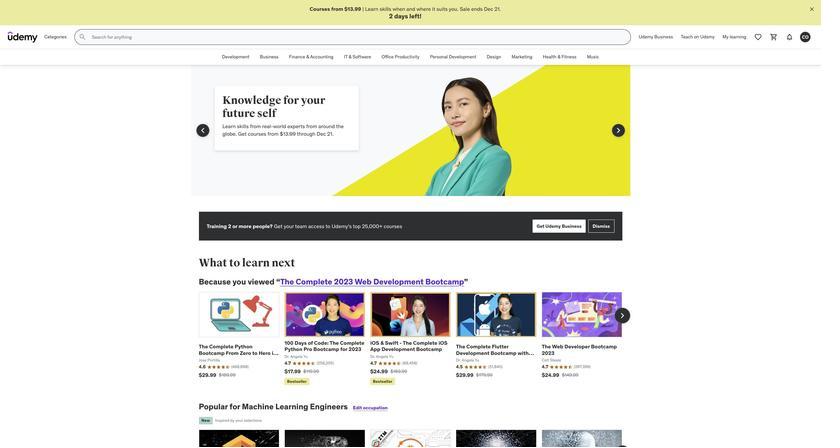 Task type: describe. For each thing, give the bounding box(es) containing it.
"
[[276, 277, 280, 287]]

bootcamp inside 100 days of code: the complete python pro bootcamp for 2023
[[313, 346, 339, 353]]

people?
[[253, 223, 273, 230]]

ios & swift - the complete ios app development bootcamp link
[[370, 340, 448, 353]]

it
[[432, 6, 435, 12]]

web inside 'the web developer bootcamp 2023'
[[552, 343, 564, 350]]

business inside "link"
[[655, 34, 673, 40]]

-
[[400, 340, 402, 346]]

business link
[[255, 49, 284, 65]]

left!
[[410, 12, 422, 20]]

co link
[[798, 29, 813, 45]]

globe.
[[222, 130, 237, 137]]

the complete flutter development bootcamp with dart
[[456, 343, 529, 363]]

knowledge
[[222, 94, 281, 107]]

knowledge for your future self learn skills from real-world experts from around the globe. get courses from $13.99 through dec 21.
[[222, 94, 344, 137]]

sale
[[460, 6, 470, 12]]

music
[[587, 54, 599, 60]]

1 ios from the left
[[370, 340, 379, 346]]

access
[[308, 223, 324, 230]]

my learning
[[723, 34, 747, 40]]

2 vertical spatial business
[[562, 223, 582, 229]]

learning
[[730, 34, 747, 40]]

code:
[[314, 340, 329, 346]]

engineers
[[310, 402, 348, 412]]

edit
[[353, 405, 362, 411]]

developer
[[565, 343, 590, 350]]

from down real-
[[268, 130, 279, 137]]

new
[[201, 418, 210, 423]]

it
[[344, 54, 348, 60]]

1 horizontal spatial python
[[235, 343, 253, 350]]

personal development
[[430, 54, 476, 60]]

by
[[230, 418, 235, 423]]

& for swift
[[381, 340, 384, 346]]

0 horizontal spatial 2
[[228, 223, 231, 230]]

training 2 or more people? get your team access to udemy's top 25,000+ courses
[[207, 223, 402, 230]]

categories button
[[40, 29, 71, 45]]

health & fitness link
[[538, 49, 582, 65]]

because
[[199, 277, 231, 287]]

hero
[[259, 350, 271, 356]]

python inside 100 days of code: the complete python pro bootcamp for 2023
[[285, 346, 302, 353]]

marketing link
[[507, 49, 538, 65]]

development inside "ios & swift - the complete ios app development bootcamp"
[[382, 346, 415, 353]]

inspired
[[215, 418, 229, 423]]

& for accounting
[[306, 54, 309, 60]]

dec inside knowledge for your future self learn skills from real-world experts from around the globe. get courses from $13.99 through dec 21.
[[317, 130, 326, 137]]

next
[[272, 256, 295, 270]]

2023 inside 100 days of code: the complete python pro bootcamp for 2023
[[349, 346, 361, 353]]

the down next
[[280, 277, 294, 287]]

you
[[233, 277, 246, 287]]

carousel element for business "link"
[[191, 65, 630, 212]]

ends
[[471, 6, 483, 12]]

0 horizontal spatial web
[[355, 277, 372, 287]]

real-
[[262, 123, 273, 130]]

when
[[393, 6, 405, 12]]

health
[[543, 54, 557, 60]]

because you viewed " the complete 2023 web development bootcamp "
[[199, 277, 468, 287]]

accounting
[[310, 54, 334, 60]]

office productivity
[[382, 54, 420, 60]]

the web developer bootcamp 2023 link
[[542, 343, 617, 356]]

21. inside courses from $13.99 | learn skills when and where it suits you. sale ends dec 21. 2 days left!
[[495, 6, 501, 12]]

with
[[518, 350, 529, 356]]

zero
[[240, 350, 251, 356]]

days
[[295, 340, 307, 346]]

my
[[723, 34, 729, 40]]

suits
[[437, 6, 448, 12]]

inspired by your selections
[[215, 418, 262, 423]]

1 vertical spatial your
[[284, 223, 294, 230]]

the inside the complete flutter development bootcamp with dart
[[456, 343, 465, 350]]

& for fitness
[[558, 54, 561, 60]]

0 horizontal spatial udemy
[[546, 223, 561, 229]]

flutter
[[492, 343, 509, 350]]

udemy inside "link"
[[639, 34, 653, 40]]

& for software
[[349, 54, 352, 60]]

your for for
[[301, 94, 325, 107]]

2023 inside 'the web developer bootcamp 2023'
[[542, 350, 555, 356]]

2 ios from the left
[[439, 340, 448, 346]]

team
[[295, 223, 307, 230]]

next image
[[617, 311, 628, 321]]

personal
[[430, 54, 448, 60]]

the web developer bootcamp 2023
[[542, 343, 617, 356]]

swift
[[385, 340, 398, 346]]

learning
[[276, 402, 308, 412]]

teach
[[681, 34, 693, 40]]

dart
[[456, 356, 467, 363]]

get udemy business link
[[533, 220, 586, 233]]

popular
[[199, 402, 228, 412]]

2 horizontal spatial get
[[537, 223, 545, 229]]

get udemy business
[[537, 223, 582, 229]]

development link
[[217, 49, 255, 65]]

app
[[370, 346, 381, 353]]

design
[[487, 54, 501, 60]]

or
[[232, 223, 238, 230]]

dismiss button
[[588, 220, 615, 233]]

udemy business link
[[635, 29, 677, 45]]

complete inside the complete flutter development bootcamp with dart
[[467, 343, 491, 350]]

future
[[222, 107, 255, 120]]

21. inside knowledge for your future self learn skills from real-world experts from around the globe. get courses from $13.99 through dec 21.
[[327, 130, 334, 137]]

self
[[257, 107, 276, 120]]

complete for "
[[296, 277, 332, 287]]

world
[[273, 123, 286, 130]]

for inside 100 days of code: the complete python pro bootcamp for 2023
[[340, 346, 348, 353]]

bootcamp inside "ios & swift - the complete ios app development bootcamp"
[[416, 346, 442, 353]]

udemy image
[[8, 32, 38, 43]]

udemy business
[[639, 34, 673, 40]]

it & software
[[344, 54, 371, 60]]

the inside 100 days of code: the complete python pro bootcamp for 2023
[[330, 340, 339, 346]]

machine
[[242, 402, 274, 412]]

health & fitness
[[543, 54, 577, 60]]

wishlist image
[[754, 33, 762, 41]]

selections
[[244, 418, 262, 423]]

udemy's
[[332, 223, 352, 230]]



Task type: vqa. For each thing, say whether or not it's contained in the screenshot.
(19)
no



Task type: locate. For each thing, give the bounding box(es) containing it.
skills
[[380, 6, 391, 12], [237, 123, 249, 130]]

business left teach
[[655, 34, 673, 40]]

your up around at the top left
[[301, 94, 325, 107]]

the
[[336, 123, 344, 130]]

learn inside knowledge for your future self learn skills from real-world experts from around the globe. get courses from $13.99 through dec 21.
[[222, 123, 236, 130]]

carousel element for the complete 2023 web development bootcamp link
[[199, 292, 630, 387]]

business inside "link"
[[260, 54, 279, 60]]

25,000+
[[362, 223, 383, 230]]

0 vertical spatial skills
[[380, 6, 391, 12]]

&
[[306, 54, 309, 60], [349, 54, 352, 60], [558, 54, 561, 60], [381, 340, 384, 346]]

business left "dismiss" at the right
[[562, 223, 582, 229]]

edit occupation button
[[353, 405, 388, 411]]

21. right ends
[[495, 6, 501, 12]]

complete inside the complete python bootcamp from zero to hero in python
[[209, 343, 234, 350]]

skills inside knowledge for your future self learn skills from real-world experts from around the globe. get courses from $13.99 through dec 21.
[[237, 123, 249, 130]]

& right finance
[[306, 54, 309, 60]]

python
[[235, 343, 253, 350], [285, 346, 302, 353], [199, 356, 217, 363]]

courses from $13.99 | learn skills when and where it suits you. sale ends dec 21. 2 days left!
[[310, 6, 501, 20]]

training
[[207, 223, 227, 230]]

$13.99 down world
[[280, 130, 296, 137]]

& inside "ios & swift - the complete ios app development bootcamp"
[[381, 340, 384, 346]]

0 vertical spatial learn
[[365, 6, 378, 12]]

2 vertical spatial for
[[230, 402, 240, 412]]

from
[[226, 350, 239, 356]]

your left team
[[284, 223, 294, 230]]

design link
[[482, 49, 507, 65]]

next image
[[613, 125, 624, 136]]

learn
[[242, 256, 270, 270]]

100 days of code: the complete python pro bootcamp for 2023
[[285, 340, 364, 353]]

for
[[283, 94, 299, 107], [340, 346, 348, 353], [230, 402, 240, 412]]

the complete python bootcamp from zero to hero in python
[[199, 343, 277, 363]]

to right the "access"
[[326, 223, 330, 230]]

for for self
[[283, 94, 299, 107]]

1 vertical spatial courses
[[384, 223, 402, 230]]

complete inside "ios & swift - the complete ios app development bootcamp"
[[413, 340, 438, 346]]

0 horizontal spatial for
[[230, 402, 240, 412]]

skills left when
[[380, 6, 391, 12]]

python left pro
[[285, 346, 302, 353]]

it & software link
[[339, 49, 376, 65]]

fitness
[[562, 54, 577, 60]]

the inside "ios & swift - the complete ios app development bootcamp"
[[403, 340, 412, 346]]

& inside health & fitness link
[[558, 54, 561, 60]]

0 vertical spatial to
[[326, 223, 330, 230]]

1 horizontal spatial ios
[[439, 340, 448, 346]]

finance & accounting link
[[284, 49, 339, 65]]

python left from
[[199, 356, 217, 363]]

carousel element containing 100 days of code: the complete python pro bootcamp for 2023
[[199, 292, 630, 387]]

& inside finance & accounting link
[[306, 54, 309, 60]]

what
[[199, 256, 227, 270]]

what to learn next
[[199, 256, 295, 270]]

bootcamp inside the complete python bootcamp from zero to hero in python
[[199, 350, 225, 356]]

the
[[280, 277, 294, 287], [330, 340, 339, 346], [403, 340, 412, 346], [199, 343, 208, 350], [456, 343, 465, 350], [542, 343, 551, 350]]

1 horizontal spatial courses
[[384, 223, 402, 230]]

experts
[[287, 123, 305, 130]]

0 horizontal spatial skills
[[237, 123, 249, 130]]

0 vertical spatial courses
[[248, 130, 266, 137]]

productivity
[[395, 54, 420, 60]]

courses inside knowledge for your future self learn skills from real-world experts from around the globe. get courses from $13.99 through dec 21.
[[248, 130, 266, 137]]

for right the code:
[[340, 346, 348, 353]]

carousel element containing knowledge for your future self
[[191, 65, 630, 212]]

music link
[[582, 49, 605, 65]]

the inside the complete python bootcamp from zero to hero in python
[[199, 343, 208, 350]]

for up experts
[[283, 94, 299, 107]]

0 vertical spatial your
[[301, 94, 325, 107]]

bootcamp inside the complete flutter development bootcamp with dart
[[491, 350, 517, 356]]

learn
[[365, 6, 378, 12], [222, 123, 236, 130]]

1 horizontal spatial for
[[283, 94, 299, 107]]

21. down around at the top left
[[327, 130, 334, 137]]

0 vertical spatial web
[[355, 277, 372, 287]]

1 vertical spatial business
[[260, 54, 279, 60]]

marketing
[[512, 54, 533, 60]]

to right the zero
[[252, 350, 258, 356]]

viewed
[[248, 277, 275, 287]]

1 horizontal spatial 21.
[[495, 6, 501, 12]]

from right courses
[[331, 6, 343, 12]]

1 horizontal spatial $13.99
[[344, 6, 361, 12]]

1 horizontal spatial business
[[562, 223, 582, 229]]

$13.99 left |
[[344, 6, 361, 12]]

1 horizontal spatial your
[[284, 223, 294, 230]]

complete for -
[[413, 340, 438, 346]]

complete for code:
[[340, 340, 364, 346]]

learn right |
[[365, 6, 378, 12]]

0 vertical spatial for
[[283, 94, 299, 107]]

$13.99 inside courses from $13.99 | learn skills when and where it suits you. sale ends dec 21. 2 days left!
[[344, 6, 361, 12]]

0 horizontal spatial python
[[199, 356, 217, 363]]

2 vertical spatial your
[[235, 418, 243, 423]]

1 vertical spatial skills
[[237, 123, 249, 130]]

in
[[272, 350, 277, 356]]

the complete flutter development bootcamp with dart link
[[456, 343, 534, 363]]

& right it
[[349, 54, 352, 60]]

from inside courses from $13.99 | learn skills when and where it suits you. sale ends dec 21. 2 days left!
[[331, 6, 343, 12]]

dec inside courses from $13.99 | learn skills when and where it suits you. sale ends dec 21. 2 days left!
[[484, 6, 493, 12]]

2 horizontal spatial for
[[340, 346, 348, 353]]

complete
[[296, 277, 332, 287], [340, 340, 364, 346], [413, 340, 438, 346], [209, 343, 234, 350], [467, 343, 491, 350]]

the right with
[[542, 343, 551, 350]]

1 horizontal spatial 2
[[389, 12, 393, 20]]

get inside knowledge for your future self learn skills from real-world experts from around the globe. get courses from $13.99 through dec 21.
[[238, 130, 247, 137]]

1 vertical spatial 21.
[[327, 130, 334, 137]]

carousel element
[[191, 65, 630, 212], [199, 292, 630, 387]]

your for by
[[235, 418, 243, 423]]

$13.99 inside knowledge for your future self learn skills from real-world experts from around the globe. get courses from $13.99 through dec 21.
[[280, 130, 296, 137]]

for inside knowledge for your future self learn skills from real-world experts from around the globe. get courses from $13.99 through dec 21.
[[283, 94, 299, 107]]

1 vertical spatial to
[[229, 256, 240, 270]]

to inside the complete python bootcamp from zero to hero in python
[[252, 350, 258, 356]]

0 horizontal spatial courses
[[248, 130, 266, 137]]

to up you
[[229, 256, 240, 270]]

2 left "days"
[[389, 12, 393, 20]]

2 horizontal spatial your
[[301, 94, 325, 107]]

0 horizontal spatial dec
[[317, 130, 326, 137]]

$13.99
[[344, 6, 361, 12], [280, 130, 296, 137]]

learn inside courses from $13.99 | learn skills when and where it suits you. sale ends dec 21. 2 days left!
[[365, 6, 378, 12]]

2 horizontal spatial udemy
[[700, 34, 715, 40]]

0 vertical spatial carousel element
[[191, 65, 630, 212]]

2 left or
[[228, 223, 231, 230]]

2 horizontal spatial business
[[655, 34, 673, 40]]

0 horizontal spatial business
[[260, 54, 279, 60]]

1 horizontal spatial dec
[[484, 6, 493, 12]]

1 vertical spatial 2
[[228, 223, 231, 230]]

ios & swift - the complete ios app development bootcamp
[[370, 340, 448, 353]]

close image
[[809, 6, 815, 12]]

dismiss
[[593, 223, 610, 229]]

1 horizontal spatial web
[[552, 343, 564, 350]]

0 vertical spatial 2
[[389, 12, 393, 20]]

2 inside courses from $13.99 | learn skills when and where it suits you. sale ends dec 21. 2 days left!
[[389, 12, 393, 20]]

0 vertical spatial $13.99
[[344, 6, 361, 12]]

1 vertical spatial learn
[[222, 123, 236, 130]]

1 vertical spatial dec
[[317, 130, 326, 137]]

courses
[[310, 6, 330, 12]]

notifications image
[[786, 33, 794, 41]]

pro
[[304, 346, 312, 353]]

1 horizontal spatial to
[[252, 350, 258, 356]]

Search for anything text field
[[91, 32, 623, 43]]

for up by
[[230, 402, 240, 412]]

from left real-
[[250, 123, 261, 130]]

the right -
[[403, 340, 412, 346]]

python left hero
[[235, 343, 253, 350]]

skills down the future
[[237, 123, 249, 130]]

& right the app
[[381, 340, 384, 346]]

the complete 2023 web development bootcamp link
[[280, 277, 464, 287]]

co
[[802, 34, 809, 40]]

2 vertical spatial to
[[252, 350, 258, 356]]

around
[[319, 123, 335, 130]]

2 horizontal spatial python
[[285, 346, 302, 353]]

1 horizontal spatial udemy
[[639, 34, 653, 40]]

previous image
[[198, 125, 208, 136]]

learn up globe.
[[222, 123, 236, 130]]

shopping cart with 0 items image
[[770, 33, 778, 41]]

the inside 'the web developer bootcamp 2023'
[[542, 343, 551, 350]]

0 horizontal spatial your
[[235, 418, 243, 423]]

0 vertical spatial 21.
[[495, 6, 501, 12]]

courses
[[248, 130, 266, 137], [384, 223, 402, 230]]

0 horizontal spatial get
[[238, 130, 247, 137]]

1 horizontal spatial skills
[[380, 6, 391, 12]]

courses right the 25,000+
[[384, 223, 402, 230]]

development inside the complete flutter development bootcamp with dart
[[456, 350, 490, 356]]

finance
[[289, 54, 305, 60]]

office
[[382, 54, 394, 60]]

to
[[326, 223, 330, 230], [229, 256, 240, 270], [252, 350, 258, 356]]

the left from
[[199, 343, 208, 350]]

2
[[389, 12, 393, 20], [228, 223, 231, 230]]

submit search image
[[79, 33, 87, 41]]

categories
[[44, 34, 67, 40]]

2 horizontal spatial to
[[326, 223, 330, 230]]

0 horizontal spatial learn
[[222, 123, 236, 130]]

skills inside courses from $13.99 | learn skills when and where it suits you. sale ends dec 21. 2 days left!
[[380, 6, 391, 12]]

0 horizontal spatial 21.
[[327, 130, 334, 137]]

|
[[363, 6, 364, 12]]

the right the code:
[[330, 340, 339, 346]]

0 horizontal spatial to
[[229, 256, 240, 270]]

your inside knowledge for your future self learn skills from real-world experts from around the globe. get courses from $13.99 through dec 21.
[[301, 94, 325, 107]]

1 horizontal spatial get
[[274, 223, 283, 230]]

100
[[285, 340, 294, 346]]

teach on udemy
[[681, 34, 715, 40]]

0 vertical spatial dec
[[484, 6, 493, 12]]

"
[[464, 277, 468, 287]]

from
[[331, 6, 343, 12], [250, 123, 261, 130], [306, 123, 317, 130], [268, 130, 279, 137]]

dec right ends
[[484, 6, 493, 12]]

business left finance
[[260, 54, 279, 60]]

0 horizontal spatial ios
[[370, 340, 379, 346]]

bootcamp inside 'the web developer bootcamp 2023'
[[591, 343, 617, 350]]

for for engineers
[[230, 402, 240, 412]]

of
[[308, 340, 313, 346]]

1 horizontal spatial learn
[[365, 6, 378, 12]]

1 vertical spatial $13.99
[[280, 130, 296, 137]]

0 horizontal spatial $13.99
[[280, 130, 296, 137]]

& right the health
[[558, 54, 561, 60]]

courses down real-
[[248, 130, 266, 137]]

finance & accounting
[[289, 54, 334, 60]]

development
[[222, 54, 249, 60], [449, 54, 476, 60], [374, 277, 424, 287], [382, 346, 415, 353], [456, 350, 490, 356]]

1 vertical spatial web
[[552, 343, 564, 350]]

1 vertical spatial carousel element
[[199, 292, 630, 387]]

from up through
[[306, 123, 317, 130]]

your right by
[[235, 418, 243, 423]]

dec down around at the top left
[[317, 130, 326, 137]]

& inside it & software link
[[349, 54, 352, 60]]

software
[[353, 54, 371, 60]]

1 vertical spatial for
[[340, 346, 348, 353]]

complete inside 100 days of code: the complete python pro bootcamp for 2023
[[340, 340, 364, 346]]

100 days of code: the complete python pro bootcamp for 2023 link
[[285, 340, 364, 353]]

teach on udemy link
[[677, 29, 719, 45]]

popular for machine learning engineers
[[199, 402, 348, 412]]

through
[[297, 130, 315, 137]]

office productivity link
[[376, 49, 425, 65]]

0 vertical spatial business
[[655, 34, 673, 40]]

the up dart
[[456, 343, 465, 350]]



